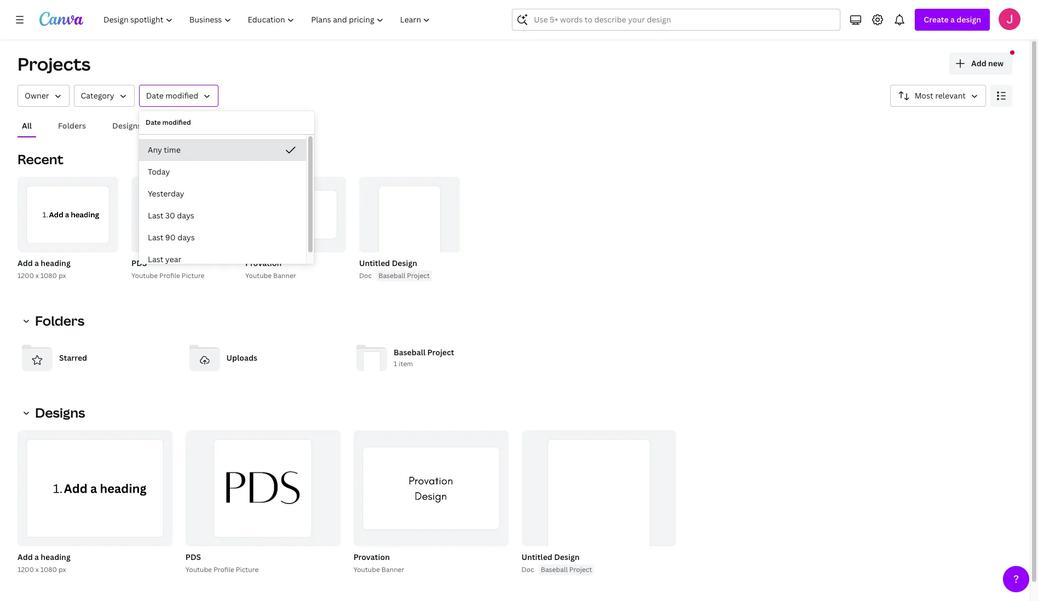 Task type: locate. For each thing, give the bounding box(es) containing it.
1 vertical spatial 1200
[[18, 565, 34, 574]]

1 vertical spatial pds youtube profile picture
[[185, 552, 259, 574]]

untitled design button
[[359, 257, 417, 270], [521, 551, 579, 565]]

1 px from the top
[[59, 271, 66, 280]]

1 vertical spatial untitled design
[[521, 552, 579, 562]]

Owner button
[[18, 85, 69, 107]]

1 vertical spatial provation youtube banner
[[353, 552, 404, 574]]

1 left of
[[93, 240, 96, 247]]

0 vertical spatial project
[[407, 271, 430, 280]]

1 vertical spatial 1080
[[40, 565, 57, 574]]

0 horizontal spatial provation youtube banner
[[245, 258, 296, 280]]

0 horizontal spatial pds
[[131, 258, 147, 268]]

yesterday button
[[139, 183, 306, 205]]

days right 90
[[177, 232, 195, 243]]

today option
[[139, 161, 306, 183]]

modified
[[165, 90, 198, 101], [162, 118, 191, 127]]

list box
[[139, 139, 306, 270]]

last for last 90 days
[[148, 232, 163, 243]]

2 1200 from the top
[[18, 565, 34, 574]]

1 1200 from the top
[[18, 271, 34, 280]]

2 heading from the top
[[41, 552, 70, 562]]

modified inside button
[[165, 90, 198, 101]]

0 vertical spatial date
[[146, 90, 164, 101]]

last left 90
[[148, 232, 163, 243]]

0 horizontal spatial untitled
[[359, 258, 390, 268]]

any time option
[[139, 139, 306, 161]]

0 horizontal spatial baseball project button
[[376, 270, 432, 281]]

1 vertical spatial baseball
[[394, 347, 426, 358]]

0 horizontal spatial 1
[[93, 240, 96, 247]]

1 date modified from the top
[[146, 90, 198, 101]]

None search field
[[512, 9, 841, 31]]

untitled
[[359, 258, 390, 268], [521, 552, 552, 562]]

designs inside dropdown button
[[35, 403, 85, 422]]

0 horizontal spatial profile
[[159, 271, 180, 280]]

profile
[[159, 271, 180, 280], [213, 565, 234, 574]]

1 vertical spatial doc
[[521, 565, 534, 574]]

px for topmost pds button
[[59, 271, 66, 280]]

baseball project
[[378, 271, 430, 280], [541, 565, 592, 574]]

1 left item
[[394, 359, 397, 369]]

1200
[[18, 271, 34, 280], [18, 565, 34, 574]]

1 1080 from the top
[[40, 271, 57, 280]]

0 vertical spatial last
[[148, 210, 163, 221]]

1 add a heading button from the top
[[18, 257, 70, 270]]

design
[[392, 258, 417, 268], [554, 552, 579, 562]]

pds youtube profile picture
[[131, 258, 204, 280], [185, 552, 259, 574]]

new
[[988, 58, 1004, 68]]

add new button
[[949, 53, 1012, 74]]

1 vertical spatial designs
[[35, 403, 85, 422]]

designs
[[112, 120, 141, 131], [35, 403, 85, 422]]

last year button
[[139, 249, 306, 270]]

1 vertical spatial last
[[148, 232, 163, 243]]

0 vertical spatial 1200
[[18, 271, 34, 280]]

add
[[971, 58, 986, 68], [18, 258, 33, 268], [18, 552, 33, 562]]

0 vertical spatial pds button
[[131, 257, 147, 270]]

1 horizontal spatial picture
[[236, 565, 259, 574]]

1 vertical spatial untitled
[[521, 552, 552, 562]]

Date modified button
[[139, 85, 219, 107]]

today button
[[139, 161, 306, 183]]

0 horizontal spatial pds button
[[131, 257, 147, 270]]

0 vertical spatial designs
[[112, 120, 141, 131]]

relevant
[[935, 90, 966, 101]]

baseball project for "baseball project" button to the bottom
[[541, 565, 592, 574]]

all button
[[18, 116, 36, 136]]

1 horizontal spatial untitled design
[[521, 552, 579, 562]]

0 horizontal spatial doc
[[359, 271, 372, 280]]

x
[[35, 271, 39, 280], [35, 565, 39, 574]]

0 vertical spatial a
[[950, 14, 955, 25]]

date modified inside date modified button
[[146, 90, 198, 101]]

0 horizontal spatial designs
[[35, 403, 85, 422]]

folders inside folders dropdown button
[[35, 312, 84, 330]]

date modified
[[146, 90, 198, 101], [146, 118, 191, 127]]

0 horizontal spatial banner
[[273, 271, 296, 280]]

0 vertical spatial picture
[[182, 271, 204, 280]]

1 vertical spatial banner
[[381, 565, 404, 574]]

last 30 days option
[[139, 205, 306, 227]]

2 add a heading button from the top
[[18, 551, 70, 565]]

1 vertical spatial project
[[427, 347, 454, 358]]

2 vertical spatial add
[[18, 552, 33, 562]]

1200 for right pds button
[[18, 565, 34, 574]]

any time button
[[139, 139, 306, 161]]

item
[[399, 359, 413, 369]]

1 vertical spatial a
[[35, 258, 39, 268]]

pds
[[131, 258, 147, 268], [185, 552, 201, 562]]

0 vertical spatial x
[[35, 271, 39, 280]]

1 horizontal spatial 1
[[394, 359, 397, 369]]

1 vertical spatial pds button
[[185, 551, 201, 565]]

1
[[93, 240, 96, 247], [394, 359, 397, 369]]

banner
[[273, 271, 296, 280], [381, 565, 404, 574]]

untitled design
[[359, 258, 417, 268], [521, 552, 579, 562]]

0 vertical spatial pds youtube profile picture
[[131, 258, 204, 280]]

time
[[164, 145, 181, 155]]

baseball for the topmost "baseball project" button
[[378, 271, 405, 280]]

0 vertical spatial untitled
[[359, 258, 390, 268]]

1 horizontal spatial provation button
[[353, 551, 390, 565]]

1 vertical spatial date
[[146, 118, 161, 127]]

youtube
[[131, 271, 158, 280], [245, 271, 272, 280], [185, 565, 212, 574], [353, 565, 380, 574]]

0 vertical spatial add a heading button
[[18, 257, 70, 270]]

folders button
[[54, 116, 90, 136]]

1 vertical spatial x
[[35, 565, 39, 574]]

1 horizontal spatial pds button
[[185, 551, 201, 565]]

provation button for untitled design button for topmost pds button
[[245, 257, 282, 270]]

date up any
[[146, 118, 161, 127]]

most
[[915, 90, 933, 101]]

project inside baseball project 1 item
[[427, 347, 454, 358]]

0 horizontal spatial baseball project
[[378, 271, 430, 280]]

1 last from the top
[[148, 210, 163, 221]]

1 vertical spatial modified
[[162, 118, 191, 127]]

Category button
[[74, 85, 134, 107]]

last
[[148, 210, 163, 221], [148, 232, 163, 243], [148, 254, 163, 264]]

1080
[[40, 271, 57, 280], [40, 565, 57, 574]]

add a heading button
[[18, 257, 70, 270], [18, 551, 70, 565]]

heading for topmost pds button
[[41, 258, 70, 268]]

2 vertical spatial a
[[35, 552, 39, 562]]

Search search field
[[534, 9, 819, 30]]

2 add a heading 1200 x 1080 px from the top
[[18, 552, 70, 574]]

a
[[950, 14, 955, 25], [35, 258, 39, 268], [35, 552, 39, 562]]

1 vertical spatial folders
[[35, 312, 84, 330]]

0 horizontal spatial untitled design button
[[359, 257, 417, 270]]

1 vertical spatial profile
[[213, 565, 234, 574]]

Sort by button
[[890, 85, 986, 107]]

1 vertical spatial add
[[18, 258, 33, 268]]

0 vertical spatial add a heading 1200 x 1080 px
[[18, 258, 70, 280]]

0 vertical spatial profile
[[159, 271, 180, 280]]

0 horizontal spatial picture
[[182, 271, 204, 280]]

1 vertical spatial add a heading button
[[18, 551, 70, 565]]

starred
[[59, 353, 87, 363]]

1 horizontal spatial doc
[[521, 565, 534, 574]]

0 vertical spatial add
[[971, 58, 986, 68]]

1 horizontal spatial designs
[[112, 120, 141, 131]]

add new
[[971, 58, 1004, 68]]

0 vertical spatial 1080
[[40, 271, 57, 280]]

0 vertical spatial banner
[[273, 271, 296, 280]]

picture
[[182, 271, 204, 280], [236, 565, 259, 574]]

1 horizontal spatial untitled
[[521, 552, 552, 562]]

folders down category
[[58, 120, 86, 131]]

date
[[146, 90, 164, 101], [146, 118, 161, 127]]

2 px from the top
[[59, 565, 66, 574]]

1 vertical spatial baseball project
[[541, 565, 592, 574]]

1 of 2
[[93, 240, 111, 247]]

2 1080 from the top
[[40, 565, 57, 574]]

designs button
[[18, 402, 92, 424]]

doc
[[359, 271, 372, 280], [521, 565, 534, 574]]

1 vertical spatial days
[[177, 232, 195, 243]]

last for last year
[[148, 254, 163, 264]]

1 horizontal spatial baseball project
[[541, 565, 592, 574]]

last year option
[[139, 249, 306, 270]]

a for right pds button
[[35, 552, 39, 562]]

baseball
[[378, 271, 405, 280], [394, 347, 426, 358], [541, 565, 568, 574]]

0 vertical spatial px
[[59, 271, 66, 280]]

create a design button
[[915, 9, 990, 31]]

untitled design for untitled design button for topmost pds button
[[359, 258, 417, 268]]

0 vertical spatial heading
[[41, 258, 70, 268]]

days right 30
[[177, 210, 194, 221]]

last left 30
[[148, 210, 163, 221]]

folders
[[58, 120, 86, 131], [35, 312, 84, 330]]

0 vertical spatial provation button
[[245, 257, 282, 270]]

heading
[[41, 258, 70, 268], [41, 552, 70, 562]]

1 vertical spatial pds
[[185, 552, 201, 562]]

1 vertical spatial baseball project button
[[539, 565, 594, 575]]

baseball project button
[[376, 270, 432, 281], [539, 565, 594, 575]]

last left year
[[148, 254, 163, 264]]

0 vertical spatial baseball
[[378, 271, 405, 280]]

3 last from the top
[[148, 254, 163, 264]]

designs inside button
[[112, 120, 141, 131]]

add inside dropdown button
[[971, 58, 986, 68]]

0 horizontal spatial design
[[392, 258, 417, 268]]

projects
[[18, 52, 91, 76]]

0 vertical spatial days
[[177, 210, 194, 221]]

add a heading 1200 x 1080 px
[[18, 258, 70, 280], [18, 552, 70, 574]]

date inside button
[[146, 90, 164, 101]]

0 vertical spatial provation
[[245, 258, 282, 268]]

90
[[165, 232, 176, 243]]

1 date from the top
[[146, 90, 164, 101]]

any
[[148, 145, 162, 155]]

0 vertical spatial date modified
[[146, 90, 198, 101]]

create
[[924, 14, 949, 25]]

0 vertical spatial modified
[[165, 90, 198, 101]]

2 date from the top
[[146, 118, 161, 127]]

1 vertical spatial date modified
[[146, 118, 191, 127]]

0 vertical spatial pds
[[131, 258, 147, 268]]

provation
[[245, 258, 282, 268], [353, 552, 390, 562]]

2 last from the top
[[148, 232, 163, 243]]

0 vertical spatial untitled design button
[[359, 257, 417, 270]]

provation youtube banner
[[245, 258, 296, 280], [353, 552, 404, 574]]

0 horizontal spatial provation button
[[245, 257, 282, 270]]

1 vertical spatial 1
[[394, 359, 397, 369]]

1 vertical spatial heading
[[41, 552, 70, 562]]

1 vertical spatial design
[[554, 552, 579, 562]]

provation button
[[245, 257, 282, 270], [353, 551, 390, 565]]

banner for provation button for untitled design button for right pds button
[[381, 565, 404, 574]]

folders up starred
[[35, 312, 84, 330]]

days
[[177, 210, 194, 221], [177, 232, 195, 243]]

top level navigation element
[[96, 9, 440, 31]]

last 30 days
[[148, 210, 194, 221]]

1 vertical spatial provation button
[[353, 551, 390, 565]]

1 horizontal spatial pds
[[185, 552, 201, 562]]

days inside option
[[177, 232, 195, 243]]

2 vertical spatial last
[[148, 254, 163, 264]]

date right category button at the top
[[146, 90, 164, 101]]

project
[[407, 271, 430, 280], [427, 347, 454, 358], [569, 565, 592, 574]]

1 vertical spatial untitled design button
[[521, 551, 579, 565]]

0 vertical spatial folders
[[58, 120, 86, 131]]

0 vertical spatial baseball project
[[378, 271, 430, 280]]

1 heading from the top
[[41, 258, 70, 268]]

list box containing any time
[[139, 139, 306, 270]]

1 vertical spatial picture
[[236, 565, 259, 574]]

px
[[59, 271, 66, 280], [59, 565, 66, 574]]

days inside "option"
[[177, 210, 194, 221]]

last 30 days button
[[139, 205, 306, 227]]

1 horizontal spatial design
[[554, 552, 579, 562]]

2 vertical spatial baseball
[[541, 565, 568, 574]]

yesterday option
[[139, 183, 306, 205]]

last inside "option"
[[148, 210, 163, 221]]

create a design
[[924, 14, 981, 25]]

today
[[148, 166, 170, 177]]

0 vertical spatial untitled design
[[359, 258, 417, 268]]

0 vertical spatial provation youtube banner
[[245, 258, 296, 280]]

pds button
[[131, 257, 147, 270], [185, 551, 201, 565]]

0 horizontal spatial provation
[[245, 258, 282, 268]]



Task type: vqa. For each thing, say whether or not it's contained in the screenshot.
Yesterday on the left top of the page
yes



Task type: describe. For each thing, give the bounding box(es) containing it.
uploads link
[[185, 338, 343, 378]]

design
[[957, 14, 981, 25]]

owner
[[25, 90, 49, 101]]

baseball inside baseball project 1 item
[[394, 347, 426, 358]]

recent
[[18, 150, 63, 168]]

2 vertical spatial project
[[569, 565, 592, 574]]

starred link
[[18, 338, 176, 378]]

days for last 90 days
[[177, 232, 195, 243]]

baseball project 1 item
[[394, 347, 454, 369]]

1080 for topmost pds button
[[40, 271, 57, 280]]

2 date modified from the top
[[146, 118, 191, 127]]

1 inside baseball project 1 item
[[394, 359, 397, 369]]

1080 for right pds button
[[40, 565, 57, 574]]

provation button for untitled design button for right pds button
[[353, 551, 390, 565]]

px for right pds button
[[59, 565, 66, 574]]

all
[[22, 120, 32, 131]]

last for last 30 days
[[148, 210, 163, 221]]

untitled design for untitled design button for right pds button
[[521, 552, 579, 562]]

of
[[98, 240, 106, 247]]

a for topmost pds button
[[35, 258, 39, 268]]

banner for provation button associated with untitled design button for topmost pds button
[[273, 271, 296, 280]]

untitled design button for topmost pds button
[[359, 257, 417, 270]]

last 90 days
[[148, 232, 195, 243]]

baseball for "baseball project" button to the bottom
[[541, 565, 568, 574]]

james peterson image
[[999, 8, 1020, 30]]

0 vertical spatial doc
[[359, 271, 372, 280]]

0 vertical spatial baseball project button
[[376, 270, 432, 281]]

designs button
[[108, 116, 146, 136]]

1 vertical spatial provation
[[353, 552, 390, 562]]

30
[[165, 210, 175, 221]]

picture for topmost pds button
[[182, 271, 204, 280]]

most relevant
[[915, 90, 966, 101]]

year
[[165, 254, 181, 264]]

2 x from the top
[[35, 565, 39, 574]]

picture for right pds button
[[236, 565, 259, 574]]

a inside dropdown button
[[950, 14, 955, 25]]

1 horizontal spatial provation youtube banner
[[353, 552, 404, 574]]

folders inside folders button
[[58, 120, 86, 131]]

add a heading button for right pds button
[[18, 551, 70, 565]]

uploads
[[226, 353, 257, 363]]

2
[[107, 240, 111, 247]]

untitled design button for right pds button
[[521, 551, 579, 565]]

any time
[[148, 145, 181, 155]]

yesterday
[[148, 188, 184, 199]]

folders button
[[18, 310, 91, 332]]

1200 for topmost pds button
[[18, 271, 34, 280]]

1 horizontal spatial profile
[[213, 565, 234, 574]]

1 x from the top
[[35, 271, 39, 280]]

heading for right pds button
[[41, 552, 70, 562]]

add a heading button for topmost pds button
[[18, 257, 70, 270]]

last year
[[148, 254, 181, 264]]

last 90 days option
[[139, 227, 306, 249]]

last 90 days button
[[139, 227, 306, 249]]

0 vertical spatial 1
[[93, 240, 96, 247]]

category
[[81, 90, 114, 101]]

days for last 30 days
[[177, 210, 194, 221]]

baseball project for the topmost "baseball project" button
[[378, 271, 430, 280]]

1 add a heading 1200 x 1080 px from the top
[[18, 258, 70, 280]]



